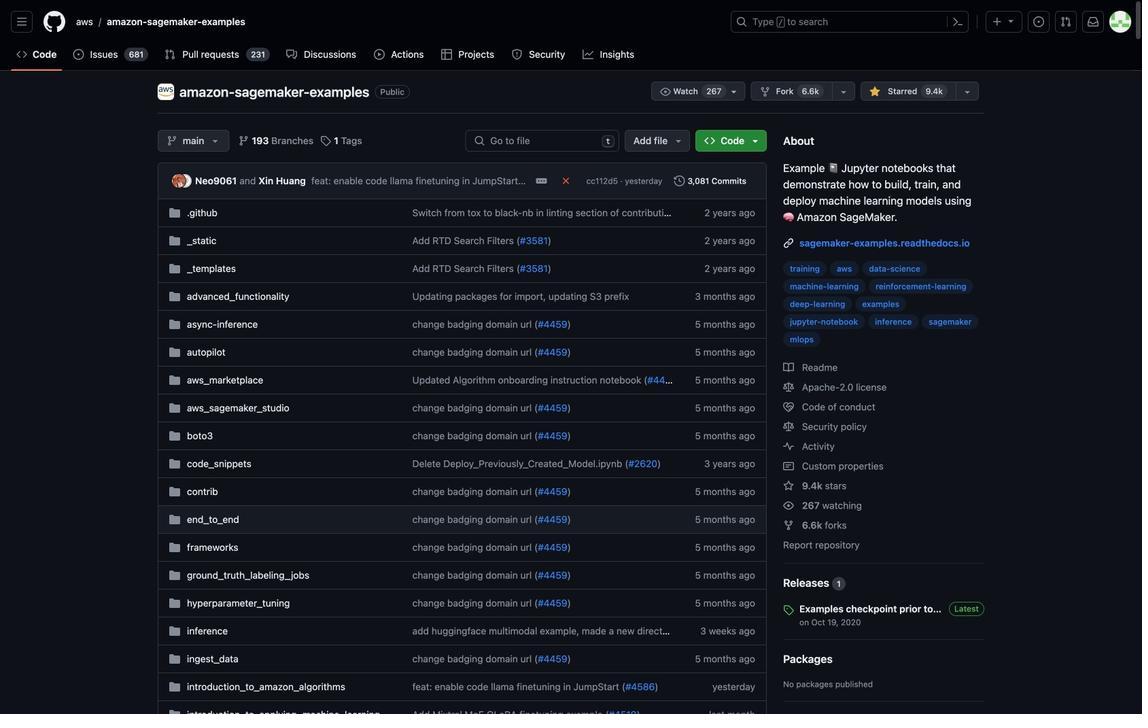Task type: describe. For each thing, give the bounding box(es) containing it.
homepage image
[[44, 11, 65, 33]]

10 directory image from the top
[[169, 570, 180, 581]]

star fill image
[[870, 86, 881, 97]]

play image
[[374, 49, 385, 60]]

0 horizontal spatial repo forked image
[[760, 86, 771, 97]]

5 directory image from the top
[[169, 626, 180, 637]]

git pull request image for issue opened icon to the bottom
[[165, 49, 176, 60]]

history image
[[674, 175, 685, 186]]

eye image
[[783, 500, 794, 511]]

2 git branch image from the left
[[238, 135, 249, 146]]

link image
[[783, 238, 794, 249]]

7 directory image from the top
[[169, 458, 180, 469]]

pulse image
[[783, 441, 794, 452]]

0 vertical spatial issue opened image
[[1034, 16, 1045, 27]]

tag image
[[783, 605, 794, 615]]

2 directory image from the top
[[169, 319, 180, 330]]

eye image
[[660, 86, 671, 97]]

6 directory image from the top
[[169, 709, 180, 714]]

note image
[[783, 461, 794, 472]]

notifications image
[[1088, 16, 1099, 27]]

3 directory image from the top
[[169, 291, 180, 302]]

law image
[[783, 382, 794, 393]]

graph image
[[583, 49, 594, 60]]

9.4k users starred this repository element
[[921, 84, 948, 98]]

Go to file text field
[[490, 131, 597, 151]]

book image
[[783, 362, 794, 373]]

2 horizontal spatial triangle down image
[[1006, 15, 1017, 26]]

owner avatar image
[[158, 84, 174, 100]]

11 directory image from the top
[[169, 598, 180, 609]]

table image
[[441, 49, 452, 60]]

triangle down image
[[210, 135, 221, 146]]

1 horizontal spatial triangle down image
[[750, 135, 761, 146]]

plus image
[[992, 16, 1003, 27]]



Task type: locate. For each thing, give the bounding box(es) containing it.
triangle down image left code icon
[[673, 135, 684, 146]]

git pull request image up owner avatar
[[165, 49, 176, 60]]

commits by neo9061 tooltip
[[195, 174, 237, 188]]

triangle down image
[[1006, 15, 1017, 26], [673, 135, 684, 146], [750, 135, 761, 146]]

list
[[71, 11, 723, 33]]

neo9061 image
[[172, 174, 186, 188]]

code image
[[705, 135, 716, 146]]

4 directory image from the top
[[169, 486, 180, 497]]

search image
[[474, 135, 485, 146]]

1 horizontal spatial git branch image
[[238, 135, 249, 146]]

comment discussion image
[[286, 49, 297, 60]]

8 directory image from the top
[[169, 514, 180, 525]]

shield image
[[512, 49, 523, 60]]

1 directory image from the top
[[169, 263, 180, 274]]

12 directory image from the top
[[169, 654, 180, 664]]

13 directory image from the top
[[169, 681, 180, 692]]

open commit details image
[[536, 175, 547, 186]]

1 vertical spatial repo forked image
[[783, 520, 794, 531]]

see your forks of this repository image
[[838, 86, 849, 97]]

issue opened image
[[1034, 16, 1045, 27], [73, 49, 84, 60]]

0 vertical spatial git pull request image
[[1061, 16, 1072, 27]]

add this repository to a list image
[[962, 86, 973, 97]]

git branch image
[[167, 135, 177, 146], [238, 135, 249, 146]]

9 directory image from the top
[[169, 542, 180, 553]]

0 horizontal spatial triangle down image
[[673, 135, 684, 146]]

law image
[[783, 421, 794, 432]]

directory image
[[169, 207, 180, 218], [169, 235, 180, 246], [169, 291, 180, 302], [169, 347, 180, 358], [169, 375, 180, 386], [169, 430, 180, 441], [169, 458, 180, 469], [169, 514, 180, 525], [169, 542, 180, 553], [169, 570, 180, 581], [169, 598, 180, 609], [169, 654, 180, 664], [169, 681, 180, 692]]

code image
[[16, 49, 27, 60]]

0 horizontal spatial git pull request image
[[165, 49, 176, 60]]

triangle down image right plus image
[[1006, 15, 1017, 26]]

git branch image up "neo9061" image
[[167, 135, 177, 146]]

git pull request image for the top issue opened icon
[[1061, 16, 1072, 27]]

git pull request image left notifications image
[[1061, 16, 1072, 27]]

1 vertical spatial issue opened image
[[73, 49, 84, 60]]

4 directory image from the top
[[169, 347, 180, 358]]

1 git branch image from the left
[[167, 135, 177, 146]]

1 vertical spatial git pull request image
[[165, 49, 176, 60]]

1 horizontal spatial repo forked image
[[783, 520, 794, 531]]

repo forked image
[[760, 86, 771, 97], [783, 520, 794, 531]]

0 vertical spatial repo forked image
[[760, 86, 771, 97]]

2 directory image from the top
[[169, 235, 180, 246]]

code of conduct image
[[783, 402, 794, 412]]

star image
[[783, 480, 794, 491]]

1 directory image from the top
[[169, 207, 180, 218]]

1 horizontal spatial issue opened image
[[1034, 16, 1045, 27]]

0 horizontal spatial git branch image
[[167, 135, 177, 146]]

tag image
[[320, 135, 331, 146]]

6 directory image from the top
[[169, 430, 180, 441]]

x image
[[561, 175, 572, 186]]

command palette image
[[953, 16, 964, 27]]

triangle down image right code icon
[[750, 135, 761, 146]]

3 directory image from the top
[[169, 403, 180, 413]]

5 directory image from the top
[[169, 375, 180, 386]]

issue opened image right plus image
[[1034, 16, 1045, 27]]

git branch image right triangle down image
[[238, 135, 249, 146]]

1 horizontal spatial git pull request image
[[1061, 16, 1072, 27]]

directory image
[[169, 263, 180, 274], [169, 319, 180, 330], [169, 403, 180, 413], [169, 486, 180, 497], [169, 626, 180, 637], [169, 709, 180, 714]]

issue opened image right code image
[[73, 49, 84, 60]]

0 horizontal spatial issue opened image
[[73, 49, 84, 60]]

git pull request image
[[1061, 16, 1072, 27], [165, 49, 176, 60]]



Task type: vqa. For each thing, say whether or not it's contained in the screenshot.
4th directory icon from the bottom
yes



